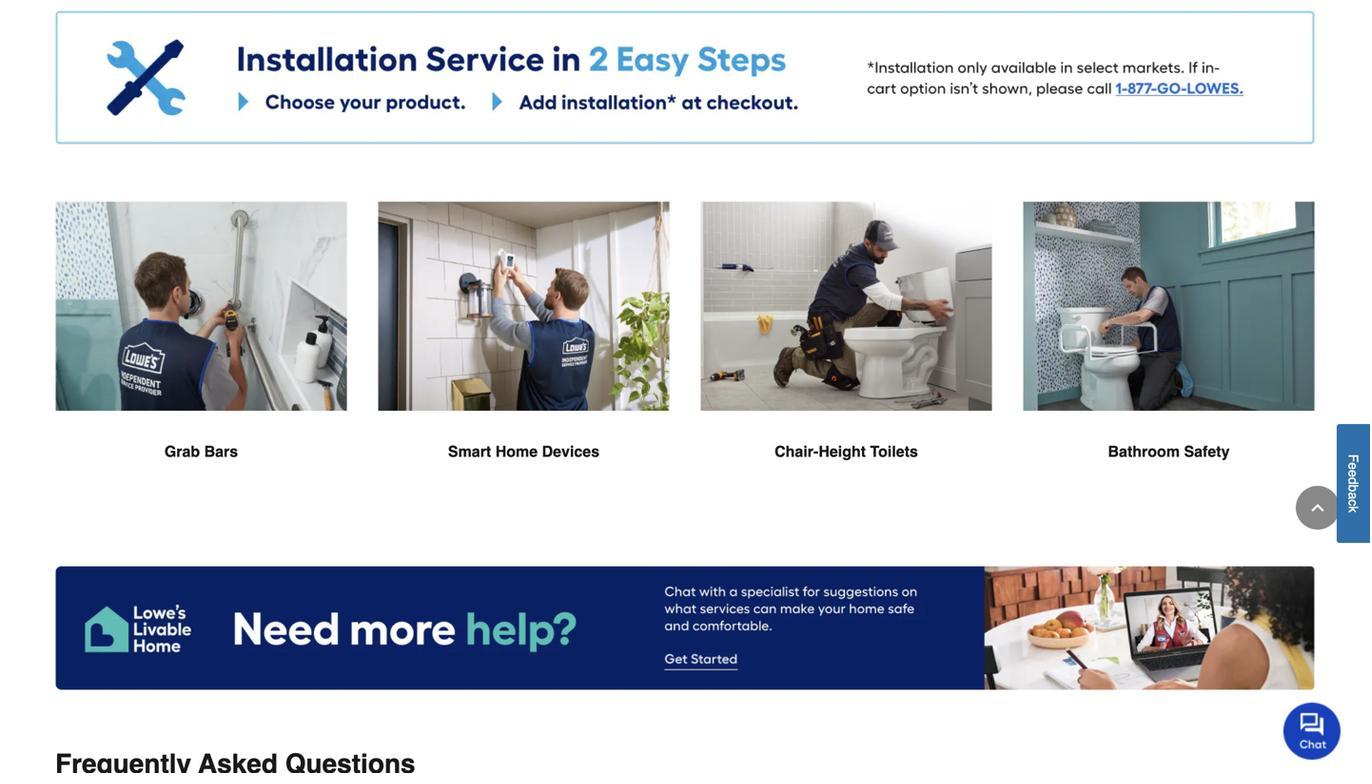 Task type: locate. For each thing, give the bounding box(es) containing it.
1 e from the top
[[1346, 463, 1361, 470]]

chair-height toilets link
[[700, 201, 993, 509]]

d
[[1346, 478, 1361, 485]]

e up b
[[1346, 470, 1361, 478]]

grab bars link
[[55, 201, 347, 509]]

a lowe's independent service provider installing a grab bar in a shower. image
[[55, 201, 347, 412]]

a
[[1346, 492, 1361, 500]]

chevron up image
[[1309, 499, 1328, 518]]

safety
[[1184, 443, 1230, 461]]

bathroom
[[1108, 443, 1180, 461]]

f
[[1346, 455, 1361, 463]]

f e e d b a c k button
[[1337, 424, 1371, 543]]

smart home devices link
[[378, 201, 670, 509]]

grab bars
[[164, 443, 238, 461]]

f e e d b a c k
[[1346, 455, 1361, 513]]

installation service in 2 easy steps. image
[[55, 11, 1315, 144]]

height
[[819, 443, 866, 461]]

smart home devices
[[448, 443, 600, 461]]

grab
[[164, 443, 200, 461]]

devices
[[542, 443, 600, 461]]

chair-
[[775, 443, 819, 461]]

e up d
[[1346, 463, 1361, 470]]

bars
[[204, 443, 238, 461]]

e
[[1346, 463, 1361, 470], [1346, 470, 1361, 478]]

2 e from the top
[[1346, 470, 1361, 478]]



Task type: vqa. For each thing, say whether or not it's contained in the screenshot.
Bathroom Safety
yes



Task type: describe. For each thing, give the bounding box(es) containing it.
a lowe's independent service provider installing a grab bar to a toilet. image
[[1023, 201, 1315, 412]]

bathroom safety
[[1108, 443, 1230, 461]]

k
[[1346, 506, 1361, 513]]

a lowe's independent service provider installing a chair-height toilet. image
[[700, 201, 993, 412]]

a lowe's independent service provider installing a smart home device by a home's front door. image
[[378, 201, 670, 412]]

bathroom safety link
[[1023, 201, 1315, 509]]

toilets
[[870, 443, 918, 461]]

c
[[1346, 500, 1361, 506]]

chat invite button image
[[1284, 702, 1342, 761]]

smart
[[448, 443, 491, 461]]

b
[[1346, 485, 1361, 492]]

home
[[496, 443, 538, 461]]

scroll to top element
[[1296, 486, 1340, 530]]

chat with a specialist for suggestions on what services can make your home safe and comfortable. image
[[55, 566, 1315, 690]]

chair-height toilets
[[775, 443, 918, 461]]



